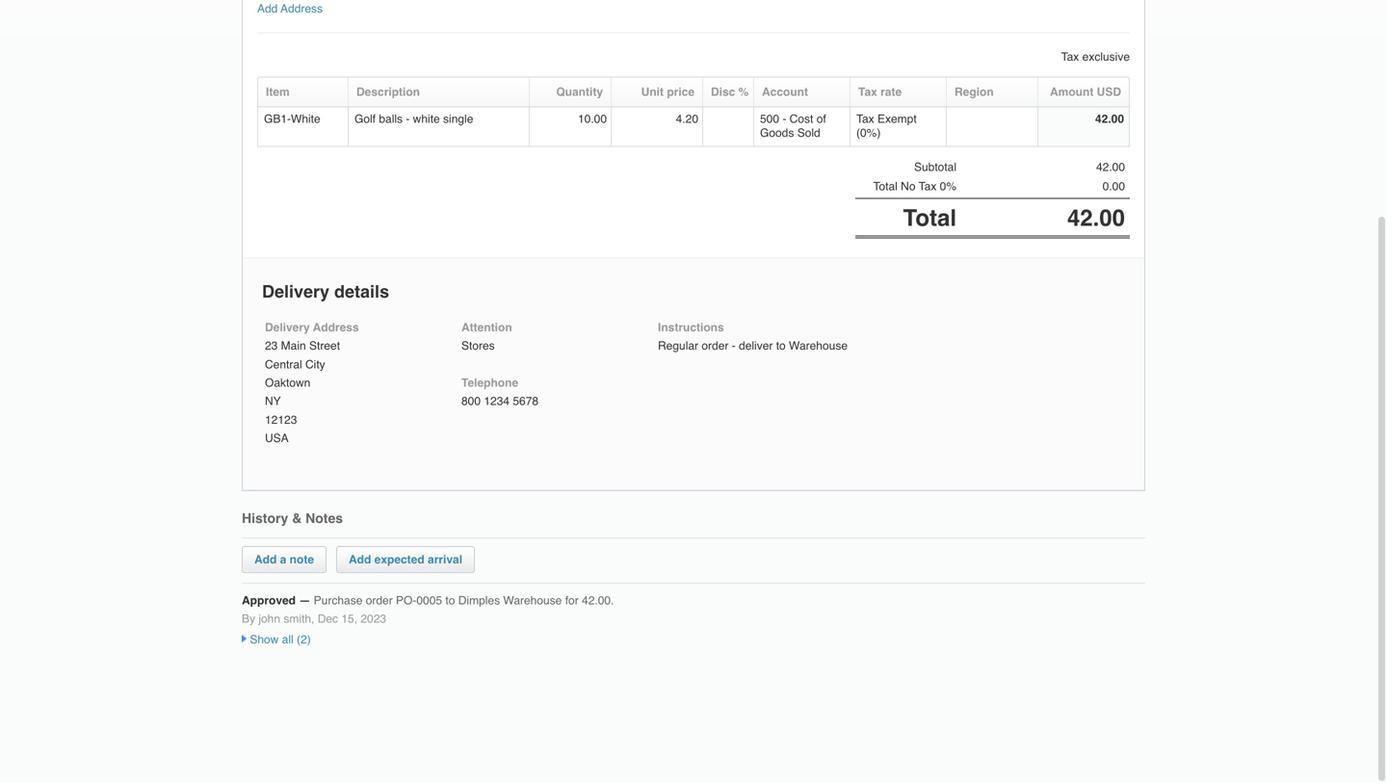 Task type: vqa. For each thing, say whether or not it's contained in the screenshot.
Instructions
yes



Task type: describe. For each thing, give the bounding box(es) containing it.
description
[[356, 85, 420, 99]]

white
[[413, 112, 440, 126]]

42.00 for subtotal
[[1096, 160, 1125, 174]]

expected
[[374, 553, 425, 566]]

0%
[[940, 180, 957, 193]]

telephone
[[461, 376, 518, 390]]

order inside approved — purchase order po-0005 to dimples warehouse for 42.00. by john smith, dec 15, 2023
[[366, 594, 393, 607]]

exclusive
[[1083, 50, 1130, 64]]

price
[[667, 85, 695, 99]]

rate
[[881, 85, 902, 99]]

all
[[282, 633, 294, 647]]

add address
[[257, 2, 323, 15]]

by
[[242, 612, 255, 626]]

goods
[[760, 126, 794, 140]]

central
[[265, 358, 302, 371]]

(2)
[[297, 633, 311, 647]]

15,
[[341, 612, 357, 626]]

details
[[334, 282, 389, 302]]

tax rate
[[858, 85, 902, 99]]

total for total no tax 0%
[[873, 180, 898, 193]]

tax for tax exclusive
[[1061, 50, 1079, 64]]

unit price
[[641, 85, 695, 99]]

order inside instructions regular order - deliver to warehouse
[[702, 339, 729, 353]]

12123
[[265, 413, 297, 427]]

to inside approved — purchase order po-0005 to dimples warehouse for 42.00. by john smith, dec 15, 2023
[[445, 594, 455, 607]]

attention
[[461, 321, 512, 334]]

amount usd
[[1050, 85, 1121, 99]]

10.00
[[578, 112, 607, 126]]

address for add address
[[281, 2, 323, 15]]

address for delivery address 23 main street central city oaktown ny 12123 usa
[[313, 321, 359, 334]]

0 horizontal spatial -
[[406, 112, 410, 126]]

dec
[[318, 612, 338, 626]]

unit
[[641, 85, 664, 99]]

500
[[760, 112, 779, 126]]

sold
[[797, 126, 821, 140]]

total for total
[[903, 205, 957, 231]]

- inside 500 - cost of goods sold
[[783, 112, 787, 126]]

warehouse inside instructions regular order - deliver to warehouse
[[789, 339, 848, 353]]

2023
[[361, 612, 386, 626]]

instructions
[[658, 321, 724, 334]]

usd
[[1097, 85, 1121, 99]]

golf
[[355, 112, 376, 126]]

history
[[242, 510, 288, 526]]

no
[[901, 180, 916, 193]]

ny
[[265, 395, 281, 408]]

history & notes
[[242, 510, 343, 526]]

approved
[[242, 594, 296, 607]]

gb1-
[[264, 112, 291, 126]]

quantity
[[556, 85, 603, 99]]

amount
[[1050, 85, 1094, 99]]

add a note
[[254, 553, 314, 566]]

attention stores
[[461, 321, 512, 353]]

item
[[266, 85, 290, 99]]

0005
[[417, 594, 442, 607]]

warehouse inside approved — purchase order po-0005 to dimples warehouse for 42.00. by john smith, dec 15, 2023
[[503, 594, 562, 607]]

—
[[299, 594, 311, 607]]

of
[[817, 112, 826, 126]]

tax exempt (0%)
[[856, 112, 917, 140]]

smith,
[[284, 612, 314, 626]]

golf balls - white single
[[355, 112, 473, 126]]

0.00
[[1103, 180, 1125, 193]]

regular
[[658, 339, 699, 353]]

&
[[292, 510, 302, 526]]

purchase
[[314, 594, 363, 607]]

1234
[[484, 395, 510, 408]]

street
[[309, 339, 340, 353]]

42.00 for total
[[1067, 205, 1125, 231]]

add a note button
[[254, 553, 314, 566]]

0 vertical spatial 42.00
[[1095, 112, 1124, 126]]

delivery for delivery details
[[262, 282, 330, 302]]

city
[[305, 358, 325, 371]]

for
[[565, 594, 579, 607]]

(0%)
[[856, 126, 881, 140]]



Task type: locate. For each thing, give the bounding box(es) containing it.
800
[[461, 395, 481, 408]]

add for add expected arrival
[[349, 553, 371, 566]]

cost
[[790, 112, 813, 126]]

1 horizontal spatial warehouse
[[789, 339, 848, 353]]

tax inside "tax exempt (0%)"
[[856, 112, 874, 126]]

- right balls
[[406, 112, 410, 126]]

tax right no
[[919, 180, 937, 193]]

2 horizontal spatial -
[[783, 112, 787, 126]]

500 - cost of goods sold
[[760, 112, 826, 140]]

arrival
[[428, 553, 463, 566]]

oaktown
[[265, 376, 311, 390]]

address up street
[[313, 321, 359, 334]]

warehouse
[[789, 339, 848, 353], [503, 594, 562, 607]]

po-
[[396, 594, 417, 607]]

notes
[[306, 510, 343, 526]]

order
[[702, 339, 729, 353], [366, 594, 393, 607]]

1 horizontal spatial to
[[776, 339, 786, 353]]

delivery
[[262, 282, 330, 302], [265, 321, 310, 334]]

-
[[406, 112, 410, 126], [783, 112, 787, 126], [732, 339, 736, 353]]

0 vertical spatial address
[[281, 2, 323, 15]]

- left 'deliver'
[[732, 339, 736, 353]]

address inside 'delivery address 23 main street central city oaktown ny 12123 usa'
[[313, 321, 359, 334]]

1 vertical spatial warehouse
[[503, 594, 562, 607]]

tax up amount
[[1061, 50, 1079, 64]]

tax up (0%)
[[856, 112, 874, 126]]

0 horizontal spatial total
[[873, 180, 898, 193]]

0 vertical spatial delivery
[[262, 282, 330, 302]]

42.00.
[[582, 594, 614, 607]]

gb1-white
[[264, 112, 321, 126]]

add
[[257, 2, 278, 15], [254, 553, 277, 566], [349, 553, 371, 566]]

1 vertical spatial order
[[366, 594, 393, 607]]

1 vertical spatial to
[[445, 594, 455, 607]]

23
[[265, 339, 278, 353]]

subtotal
[[914, 160, 957, 174]]

order down instructions
[[702, 339, 729, 353]]

delivery for delivery address 23 main street central city oaktown ny 12123 usa
[[265, 321, 310, 334]]

%
[[739, 85, 749, 99]]

1 vertical spatial address
[[313, 321, 359, 334]]

42.00 down the 0.00 on the right top
[[1067, 205, 1125, 231]]

0 horizontal spatial warehouse
[[503, 594, 562, 607]]

add expected arrival
[[349, 553, 463, 566]]

order up 2023
[[366, 594, 393, 607]]

tax left rate
[[858, 85, 877, 99]]

add for add address
[[257, 2, 278, 15]]

a
[[280, 553, 286, 566]]

to inside instructions regular order - deliver to warehouse
[[776, 339, 786, 353]]

balls
[[379, 112, 403, 126]]

tax for tax exempt (0%)
[[856, 112, 874, 126]]

add up item
[[257, 2, 278, 15]]

note
[[290, 553, 314, 566]]

tax for tax rate
[[858, 85, 877, 99]]

add left a
[[254, 553, 277, 566]]

deliver
[[739, 339, 773, 353]]

stores
[[461, 339, 495, 353]]

1 vertical spatial delivery
[[265, 321, 310, 334]]

1 horizontal spatial total
[[903, 205, 957, 231]]

total
[[873, 180, 898, 193], [903, 205, 957, 231]]

to
[[776, 339, 786, 353], [445, 594, 455, 607]]

dimples
[[458, 594, 500, 607]]

approved — purchase order po-0005 to dimples warehouse for 42.00. by john smith, dec 15, 2023
[[242, 594, 614, 626]]

address up item
[[281, 2, 323, 15]]

instructions regular order - deliver to warehouse
[[658, 321, 848, 353]]

warehouse left for
[[503, 594, 562, 607]]

1 horizontal spatial order
[[702, 339, 729, 353]]

total no tax 0%
[[873, 180, 957, 193]]

white
[[291, 112, 321, 126]]

exempt
[[878, 112, 917, 126]]

1 vertical spatial total
[[903, 205, 957, 231]]

add left the expected
[[349, 553, 371, 566]]

- inside instructions regular order - deliver to warehouse
[[732, 339, 736, 353]]

disc %
[[711, 85, 749, 99]]

to right 'deliver'
[[776, 339, 786, 353]]

add for add a note
[[254, 553, 277, 566]]

42.00 up the 0.00 on the right top
[[1096, 160, 1125, 174]]

telephone 800 1234 5678
[[461, 376, 539, 408]]

main
[[281, 339, 306, 353]]

2 vertical spatial 42.00
[[1067, 205, 1125, 231]]

0 horizontal spatial order
[[366, 594, 393, 607]]

0 vertical spatial warehouse
[[789, 339, 848, 353]]

0 vertical spatial total
[[873, 180, 898, 193]]

tax exclusive
[[1061, 50, 1130, 64]]

5678
[[513, 395, 539, 408]]

1 vertical spatial 42.00
[[1096, 160, 1125, 174]]

42.00 down usd
[[1095, 112, 1124, 126]]

delivery details
[[262, 282, 389, 302]]

delivery inside 'delivery address 23 main street central city oaktown ny 12123 usa'
[[265, 321, 310, 334]]

0 vertical spatial to
[[776, 339, 786, 353]]

usa
[[265, 432, 289, 445]]

to right 0005 at bottom left
[[445, 594, 455, 607]]

region
[[955, 85, 994, 99]]

0 horizontal spatial to
[[445, 594, 455, 607]]

disc
[[711, 85, 735, 99]]

4.20
[[676, 112, 698, 126]]

show
[[250, 633, 279, 647]]

warehouse right 'deliver'
[[789, 339, 848, 353]]

single
[[443, 112, 473, 126]]

add expected arrival button
[[349, 553, 463, 566]]

john
[[259, 612, 280, 626]]

0 vertical spatial order
[[702, 339, 729, 353]]

- right 500 at the top of page
[[783, 112, 787, 126]]

total left no
[[873, 180, 898, 193]]

show all (2)
[[247, 633, 311, 647]]

delivery address 23 main street central city oaktown ny 12123 usa
[[265, 321, 359, 445]]

add address link
[[257, 2, 323, 15]]

total down total no tax 0%
[[903, 205, 957, 231]]

1 horizontal spatial -
[[732, 339, 736, 353]]

account
[[762, 85, 808, 99]]

address
[[281, 2, 323, 15], [313, 321, 359, 334]]

tax
[[1061, 50, 1079, 64], [858, 85, 877, 99], [856, 112, 874, 126], [919, 180, 937, 193]]



